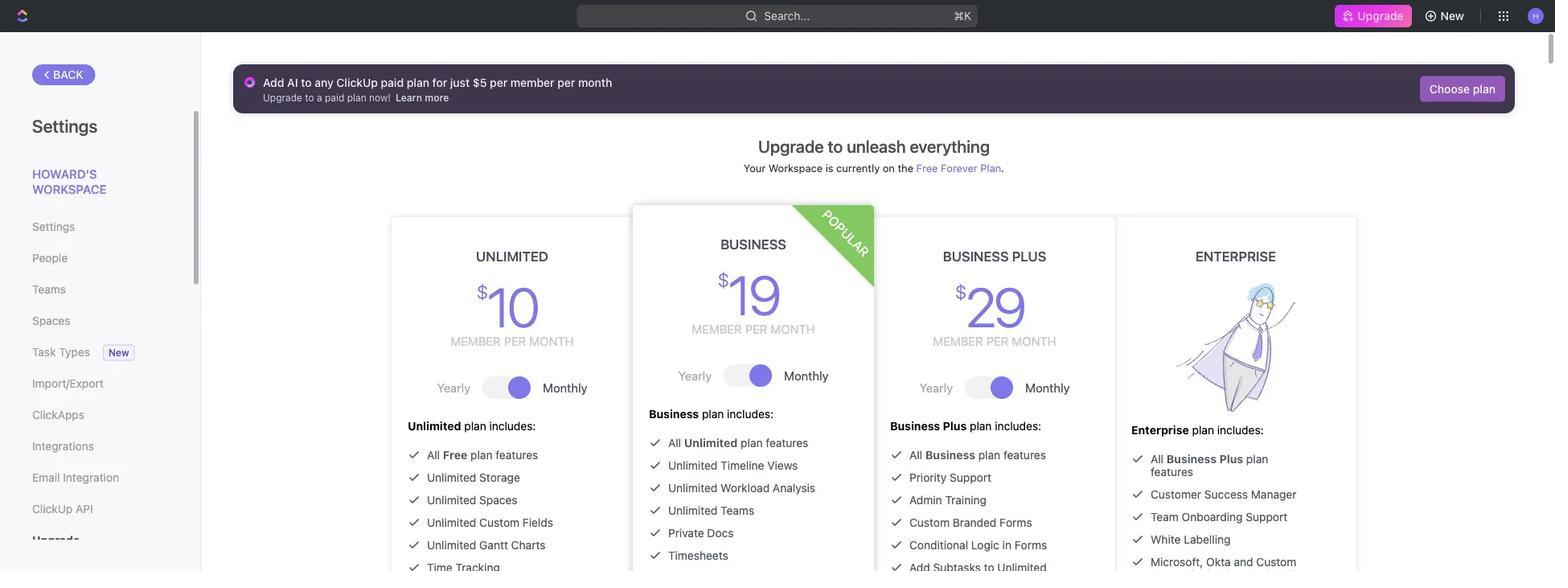 Task type: locate. For each thing, give the bounding box(es) containing it.
1 vertical spatial enterprise
[[1132, 423, 1189, 437]]

to left a
[[305, 92, 314, 103]]

custom up gantt
[[479, 516, 520, 529]]

business up 19
[[721, 236, 786, 252]]

to right "ai"
[[301, 76, 312, 89]]

$ inside $ 10 member per month
[[477, 281, 486, 303]]

teams inside settings "element"
[[32, 283, 66, 296]]

admin
[[910, 493, 942, 507]]

clickup up now!
[[337, 76, 378, 89]]

free up unlimited storage
[[443, 448, 468, 462]]

2 settings from the top
[[32, 220, 75, 233]]

yearly up the business plus plan includes:
[[920, 380, 953, 394]]

1 horizontal spatial support
[[1246, 510, 1288, 524]]

features down the business plus plan includes:
[[1004, 448, 1046, 462]]

per inside $ 19 member per month
[[745, 322, 767, 336]]

$ left 19
[[718, 269, 727, 291]]

1 vertical spatial forms
[[1015, 538, 1047, 552]]

upgrade inside settings "element"
[[32, 534, 80, 547]]

upgrade link down clickup api link
[[32, 527, 160, 554]]

all business plan features
[[910, 448, 1046, 462]]

plan
[[981, 162, 1002, 174]]

private docs
[[668, 526, 734, 540]]

$ for 19
[[718, 269, 727, 291]]

plan up manager on the bottom right of the page
[[1246, 452, 1269, 466]]

plan
[[407, 76, 429, 89], [1473, 82, 1496, 95], [347, 92, 366, 103], [702, 407, 724, 421], [464, 419, 486, 433], [970, 419, 992, 433], [1192, 423, 1214, 437], [741, 436, 763, 450], [471, 448, 493, 462], [979, 448, 1001, 462], [1246, 452, 1269, 466]]

1 vertical spatial clickup
[[32, 502, 73, 516]]

month
[[578, 76, 612, 89], [771, 322, 815, 336], [529, 334, 574, 348], [1012, 334, 1056, 348]]

1 horizontal spatial free
[[917, 162, 938, 174]]

spaces down storage
[[479, 493, 518, 507]]

1 vertical spatial free
[[443, 448, 468, 462]]

1 horizontal spatial $
[[718, 269, 727, 291]]

features for all business plan features
[[1004, 448, 1046, 462]]

per
[[490, 76, 508, 89], [558, 76, 575, 89], [745, 322, 767, 336], [504, 334, 526, 348], [987, 334, 1009, 348]]

free
[[917, 162, 938, 174], [443, 448, 468, 462]]

member inside add ai to any clickup paid plan for just $5 per member per month upgrade to a paid plan now! learn more
[[511, 76, 555, 89]]

$ inside $ 19 member per month
[[718, 269, 727, 291]]

plus up all business plan features
[[943, 419, 967, 433]]

the
[[898, 162, 914, 174]]

member inside $ 10 member per month
[[451, 334, 501, 348]]

features up customer
[[1151, 465, 1193, 479]]

includes: for unlimited plan includes:
[[489, 419, 536, 433]]

1 horizontal spatial plus
[[1012, 248, 1046, 264]]

member
[[511, 76, 555, 89], [692, 322, 742, 336], [451, 334, 501, 348], [933, 334, 983, 348]]

0 vertical spatial teams
[[32, 283, 66, 296]]

back
[[53, 68, 83, 81]]

$5
[[473, 76, 487, 89]]

1 vertical spatial settings
[[32, 220, 75, 233]]

plus up 29
[[1012, 248, 1046, 264]]

per for 19
[[745, 322, 767, 336]]

settings
[[32, 115, 98, 136], [32, 220, 75, 233]]

0 horizontal spatial workspace
[[32, 182, 106, 196]]

business plus plan includes:
[[890, 419, 1042, 433]]

spaces up task
[[32, 314, 70, 327]]

0 horizontal spatial plus
[[943, 419, 967, 433]]

workspace down howard's
[[32, 182, 106, 196]]

0 vertical spatial paid
[[381, 76, 404, 89]]

0 vertical spatial workspace
[[769, 162, 823, 174]]

1 horizontal spatial enterprise
[[1196, 248, 1276, 264]]

plan up all business plan features
[[970, 419, 992, 433]]

plus up "success"
[[1220, 452, 1243, 466]]

popular
[[820, 207, 873, 260]]

upgrade to unleash everything your workspace is currently on the free forever plan .
[[744, 136, 1005, 174]]

0 horizontal spatial teams
[[32, 283, 66, 296]]

includes: up the all free plan features
[[489, 419, 536, 433]]

upgrade link inside settings "element"
[[32, 527, 160, 554]]

unlimited timeline views
[[668, 459, 798, 472]]

conditional logic in forms
[[910, 538, 1047, 552]]

now!
[[369, 92, 391, 103]]

1 horizontal spatial clickup
[[337, 76, 378, 89]]

views
[[767, 459, 798, 472]]

month inside add ai to any clickup paid plan for just $5 per member per month upgrade to a paid plan now! learn more
[[578, 76, 612, 89]]

$ inside $ 29 member per month
[[955, 281, 964, 303]]

upgrade
[[1358, 9, 1404, 23], [263, 92, 302, 103], [758, 136, 824, 156], [32, 534, 80, 547]]

business inside all business plus plan features
[[1167, 452, 1217, 466]]

$ left 29
[[955, 281, 964, 303]]

0 vertical spatial free
[[917, 162, 938, 174]]

choose
[[1430, 82, 1470, 95]]

0 horizontal spatial yearly
[[437, 380, 471, 394]]

business up priority
[[890, 419, 940, 433]]

new up 'import/export' link
[[109, 347, 129, 358]]

paid up now!
[[381, 76, 404, 89]]

workspace
[[769, 162, 823, 174], [32, 182, 106, 196]]

plus inside all business plus plan features
[[1220, 452, 1243, 466]]

0 vertical spatial settings
[[32, 115, 98, 136]]

teams down unlimited workload analysis
[[721, 504, 754, 517]]

0 horizontal spatial new
[[109, 347, 129, 358]]

includes: up all business plus plan features at the right bottom of page
[[1217, 423, 1264, 437]]

1 vertical spatial support
[[1246, 510, 1288, 524]]

support down manager on the bottom right of the page
[[1246, 510, 1288, 524]]

1 vertical spatial to
[[305, 92, 314, 103]]

member inside $ 29 member per month
[[933, 334, 983, 348]]

clickup inside settings "element"
[[32, 502, 73, 516]]

enterprise for enterprise plan includes:
[[1132, 423, 1189, 437]]

new up choose
[[1441, 9, 1465, 23]]

per for 10
[[504, 334, 526, 348]]

custom
[[479, 516, 520, 529], [910, 516, 950, 529], [1256, 555, 1297, 569]]

1 vertical spatial upgrade link
[[32, 527, 160, 554]]

plan left now!
[[347, 92, 366, 103]]

upgrade inside upgrade to unleash everything your workspace is currently on the free forever plan .
[[758, 136, 824, 156]]

1 vertical spatial new
[[109, 347, 129, 358]]

all business plus plan features
[[1151, 452, 1269, 479]]

settings up people
[[32, 220, 75, 233]]

paid right a
[[325, 92, 344, 103]]

.
[[1002, 162, 1005, 174]]

includes: up all unlimited plan features
[[727, 407, 774, 421]]

support
[[950, 471, 992, 484], [1246, 510, 1288, 524]]

business for business plan includes:
[[649, 407, 699, 421]]

upgrade down clickup api
[[32, 534, 80, 547]]

2 horizontal spatial yearly
[[920, 380, 953, 394]]

forms right in on the right bottom
[[1015, 538, 1047, 552]]

training
[[945, 493, 987, 507]]

unlimited for unlimited workload analysis
[[668, 481, 718, 495]]

spaces
[[32, 314, 70, 327], [479, 493, 518, 507]]

0 horizontal spatial $
[[477, 281, 486, 303]]

custom down admin
[[910, 516, 950, 529]]

month inside $ 29 member per month
[[1012, 334, 1056, 348]]

yearly
[[678, 368, 712, 382], [437, 380, 471, 394], [920, 380, 953, 394]]

1 horizontal spatial monthly
[[784, 368, 829, 382]]

free inside upgrade to unleash everything your workspace is currently on the free forever plan .
[[917, 162, 938, 174]]

1 vertical spatial teams
[[721, 504, 754, 517]]

more
[[425, 92, 449, 103]]

plan up timeline at the left of the page
[[741, 436, 763, 450]]

settings link
[[32, 213, 160, 240]]

upgrade link
[[1335, 5, 1412, 27], [32, 527, 160, 554]]

enterprise
[[1196, 248, 1276, 264], [1132, 423, 1189, 437]]

upgrade inside add ai to any clickup paid plan for just $5 per member per month upgrade to a paid plan now! learn more
[[263, 92, 302, 103]]

$ left "10"
[[477, 281, 486, 303]]

0 vertical spatial plus
[[1012, 248, 1046, 264]]

0 horizontal spatial free
[[443, 448, 468, 462]]

unlimited for unlimited gantt charts
[[427, 538, 476, 552]]

1 horizontal spatial new
[[1441, 9, 1465, 23]]

clickup inside add ai to any clickup paid plan for just $5 per member per month upgrade to a paid plan now! learn more
[[337, 76, 378, 89]]

upgrade down add
[[263, 92, 302, 103]]

new
[[1441, 9, 1465, 23], [109, 347, 129, 358]]

clickapps
[[32, 408, 84, 421]]

private
[[668, 526, 704, 540]]

yearly up unlimited plan includes:
[[437, 380, 471, 394]]

0 vertical spatial clickup
[[337, 76, 378, 89]]

clickup left "api"
[[32, 502, 73, 516]]

support up "training"
[[950, 471, 992, 484]]

0 horizontal spatial support
[[950, 471, 992, 484]]

1 vertical spatial plus
[[943, 419, 967, 433]]

per inside $ 29 member per month
[[987, 334, 1009, 348]]

unlimited for unlimited spaces
[[427, 493, 476, 507]]

2 horizontal spatial monthly
[[1026, 380, 1070, 394]]

month inside $ 19 member per month
[[771, 322, 815, 336]]

1 horizontal spatial custom
[[910, 516, 950, 529]]

2 horizontal spatial plus
[[1220, 452, 1243, 466]]

1 horizontal spatial upgrade link
[[1335, 5, 1412, 27]]

integrations
[[32, 440, 94, 453]]

your
[[744, 162, 766, 174]]

logic
[[971, 538, 1000, 552]]

business up 29
[[943, 248, 1009, 264]]

teams
[[32, 283, 66, 296], [721, 504, 754, 517]]

charts
[[511, 538, 546, 552]]

workload
[[721, 481, 770, 495]]

1 horizontal spatial workspace
[[769, 162, 823, 174]]

0 horizontal spatial enterprise
[[1132, 423, 1189, 437]]

features for all free plan features
[[496, 448, 538, 462]]

0 horizontal spatial clickup
[[32, 502, 73, 516]]

yearly up "business plan includes:" at the bottom
[[678, 368, 712, 382]]

upgrade link left new button
[[1335, 5, 1412, 27]]

teams down people
[[32, 283, 66, 296]]

monthly for 10
[[543, 380, 587, 394]]

settings up howard's
[[32, 115, 98, 136]]

1 vertical spatial workspace
[[32, 182, 106, 196]]

member for 10
[[451, 334, 501, 348]]

per inside $ 10 member per month
[[504, 334, 526, 348]]

1 settings from the top
[[32, 115, 98, 136]]

search...
[[764, 9, 810, 23]]

$ 19 member per month
[[692, 262, 815, 336]]

1 vertical spatial paid
[[325, 92, 344, 103]]

workspace inside settings "element"
[[32, 182, 106, 196]]

unlimited teams
[[668, 504, 754, 517]]

on
[[883, 162, 895, 174]]

choose plan
[[1430, 82, 1496, 95]]

0 horizontal spatial spaces
[[32, 314, 70, 327]]

learn
[[396, 92, 422, 103]]

forms
[[1000, 516, 1032, 529], [1015, 538, 1047, 552]]

people
[[32, 251, 68, 265]]

month inside $ 10 member per month
[[529, 334, 574, 348]]

business down enterprise plan includes:
[[1167, 452, 1217, 466]]

2 vertical spatial plus
[[1220, 452, 1243, 466]]

new inside button
[[1441, 9, 1465, 23]]

all down "business plan includes:" at the bottom
[[668, 436, 681, 450]]

0 vertical spatial spaces
[[32, 314, 70, 327]]

free right the
[[917, 162, 938, 174]]

all up customer
[[1151, 452, 1164, 466]]

0 horizontal spatial upgrade link
[[32, 527, 160, 554]]

features up storage
[[496, 448, 538, 462]]

2 horizontal spatial $
[[955, 281, 964, 303]]

to up the is
[[828, 136, 843, 156]]

member inside $ 19 member per month
[[692, 322, 742, 336]]

to
[[301, 76, 312, 89], [305, 92, 314, 103], [828, 136, 843, 156]]

features up views
[[766, 436, 809, 450]]

0 vertical spatial enterprise
[[1196, 248, 1276, 264]]

h
[[1533, 11, 1539, 20]]

2 vertical spatial to
[[828, 136, 843, 156]]

⌘k
[[954, 9, 972, 23]]

add
[[263, 76, 284, 89]]

yearly for 29
[[920, 380, 953, 394]]

workspace left the is
[[769, 162, 823, 174]]

1 vertical spatial spaces
[[479, 493, 518, 507]]

plus for business plus plan includes:
[[943, 419, 967, 433]]

forms up in on the right bottom
[[1000, 516, 1032, 529]]

timesheets
[[668, 549, 728, 562]]

0 vertical spatial new
[[1441, 9, 1465, 23]]

import/export
[[32, 377, 103, 390]]

unlimited for unlimited storage
[[427, 471, 476, 484]]

0 horizontal spatial monthly
[[543, 380, 587, 394]]

custom right and
[[1256, 555, 1297, 569]]

month for 19
[[771, 322, 815, 336]]

0 vertical spatial support
[[950, 471, 992, 484]]

business for business plus plan includes:
[[890, 419, 940, 433]]

business
[[721, 236, 786, 252], [943, 248, 1009, 264], [649, 407, 699, 421], [890, 419, 940, 433], [926, 448, 976, 462], [1167, 452, 1217, 466]]

plan down the business plus plan includes:
[[979, 448, 1001, 462]]

upgrade up your
[[758, 136, 824, 156]]

$ for 29
[[955, 281, 964, 303]]

enterprise image
[[1177, 283, 1296, 412]]

all up priority
[[910, 448, 923, 462]]

all inside all business plus plan features
[[1151, 452, 1164, 466]]

all up unlimited storage
[[427, 448, 440, 462]]

microsoft, okta and custom
[[1151, 555, 1297, 569]]

integration
[[63, 471, 119, 484]]

29
[[966, 274, 1024, 339]]

unlimited
[[476, 248, 548, 264], [408, 419, 461, 433], [684, 436, 738, 450], [668, 459, 718, 472], [427, 471, 476, 484], [668, 481, 718, 495], [427, 493, 476, 507], [668, 504, 718, 517], [427, 516, 476, 529], [427, 538, 476, 552]]

all for all business plan features
[[910, 448, 923, 462]]

plan up the learn
[[407, 76, 429, 89]]

business up all unlimited plan features
[[649, 407, 699, 421]]



Task type: describe. For each thing, give the bounding box(es) containing it.
plus for business plus
[[1012, 248, 1046, 264]]

workspace inside upgrade to unleash everything your workspace is currently on the free forever plan .
[[769, 162, 823, 174]]

api
[[76, 502, 93, 516]]

task types
[[32, 345, 90, 359]]

clickup api link
[[32, 495, 160, 523]]

manager
[[1251, 488, 1297, 501]]

clickapps link
[[32, 401, 160, 429]]

email integration link
[[32, 464, 160, 491]]

plan up all unlimited plan features
[[702, 407, 724, 421]]

customer success manager
[[1151, 488, 1297, 501]]

unlimited for unlimited plan includes:
[[408, 419, 461, 433]]

unlimited for unlimited custom fields
[[427, 516, 476, 529]]

and
[[1234, 555, 1253, 569]]

monthly for 29
[[1026, 380, 1070, 394]]

docs
[[707, 526, 734, 540]]

howard's workspace
[[32, 166, 106, 196]]

all unlimited plan features
[[668, 436, 809, 450]]

just
[[450, 76, 470, 89]]

plan up unlimited storage
[[471, 448, 493, 462]]

customer
[[1151, 488, 1202, 501]]

business for business
[[721, 236, 786, 252]]

plan up all business plus plan features at the right bottom of page
[[1192, 423, 1214, 437]]

plan right choose
[[1473, 82, 1496, 95]]

unlimited for unlimited
[[476, 248, 548, 264]]

10
[[487, 274, 537, 339]]

plan inside all business plus plan features
[[1246, 452, 1269, 466]]

conditional
[[910, 538, 968, 552]]

0 vertical spatial forms
[[1000, 516, 1032, 529]]

microsoft,
[[1151, 555, 1203, 569]]

free forever plan link
[[917, 162, 1002, 174]]

yearly for 10
[[437, 380, 471, 394]]

0 horizontal spatial custom
[[479, 516, 520, 529]]

team
[[1151, 510, 1179, 524]]

1 horizontal spatial yearly
[[678, 368, 712, 382]]

unlimited storage
[[427, 471, 520, 484]]

unlimited for unlimited timeline views
[[668, 459, 718, 472]]

choose plan link
[[1420, 76, 1506, 102]]

features inside all business plus plan features
[[1151, 465, 1193, 479]]

0 horizontal spatial paid
[[325, 92, 344, 103]]

storage
[[479, 471, 520, 484]]

everything
[[910, 136, 990, 156]]

includes: for business plan includes:
[[727, 407, 774, 421]]

unlimited plan includes:
[[408, 419, 536, 433]]

email integration
[[32, 471, 119, 484]]

ai
[[287, 76, 298, 89]]

spaces link
[[32, 307, 160, 335]]

integrations link
[[32, 433, 160, 460]]

unlimited for unlimited teams
[[668, 504, 718, 517]]

currently
[[836, 162, 880, 174]]

includes: up all business plan features
[[995, 419, 1042, 433]]

timeline
[[721, 459, 764, 472]]

okta
[[1206, 555, 1231, 569]]

for
[[432, 76, 447, 89]]

unlimited workload analysis
[[668, 481, 816, 495]]

all free plan features
[[427, 448, 538, 462]]

enterprise for enterprise
[[1196, 248, 1276, 264]]

to inside upgrade to unleash everything your workspace is currently on the free forever plan .
[[828, 136, 843, 156]]

unlimited spaces
[[427, 493, 518, 507]]

features for all unlimited plan features
[[766, 436, 809, 450]]

month for 10
[[529, 334, 574, 348]]

h button
[[1523, 3, 1549, 29]]

business plan includes:
[[649, 407, 774, 421]]

all for all unlimited plan features
[[668, 436, 681, 450]]

in
[[1003, 538, 1012, 552]]

2 horizontal spatial custom
[[1256, 555, 1297, 569]]

1 horizontal spatial teams
[[721, 504, 754, 517]]

unleash
[[847, 136, 906, 156]]

month for 29
[[1012, 334, 1056, 348]]

clickup api
[[32, 502, 93, 516]]

19
[[728, 262, 779, 327]]

spaces inside settings "element"
[[32, 314, 70, 327]]

enterprise plan includes:
[[1132, 423, 1264, 437]]

back link
[[32, 64, 95, 85]]

new inside settings "element"
[[109, 347, 129, 358]]

$ 29 member per month
[[933, 274, 1056, 348]]

custom branded forms
[[910, 516, 1032, 529]]

admin training
[[910, 493, 987, 507]]

business up priority support
[[926, 448, 976, 462]]

types
[[59, 345, 90, 359]]

import/export link
[[32, 370, 160, 397]]

team onboarding support
[[1151, 510, 1288, 524]]

onboarding
[[1182, 510, 1243, 524]]

email
[[32, 471, 60, 484]]

white
[[1151, 533, 1181, 546]]

member for 19
[[692, 322, 742, 336]]

settings element
[[0, 32, 201, 571]]

$ 10 member per month
[[451, 274, 574, 348]]

1 horizontal spatial paid
[[381, 76, 404, 89]]

all for all free plan features
[[427, 448, 440, 462]]

plan up the all free plan features
[[464, 419, 486, 433]]

fields
[[523, 516, 553, 529]]

any
[[315, 76, 334, 89]]

branded
[[953, 516, 997, 529]]

analysis
[[773, 481, 816, 495]]

people link
[[32, 244, 160, 272]]

unlimited custom fields
[[427, 516, 553, 529]]

per for 29
[[987, 334, 1009, 348]]

a
[[317, 92, 322, 103]]

task
[[32, 345, 56, 359]]

unlimited gantt charts
[[427, 538, 546, 552]]

member for 29
[[933, 334, 983, 348]]

priority
[[910, 471, 947, 484]]

includes: for enterprise plan includes:
[[1217, 423, 1264, 437]]

labelling
[[1184, 533, 1231, 546]]

0 vertical spatial to
[[301, 76, 312, 89]]

forever
[[941, 162, 978, 174]]

success
[[1205, 488, 1248, 501]]

0 vertical spatial upgrade link
[[1335, 5, 1412, 27]]

all for all business plus plan features
[[1151, 452, 1164, 466]]

priority support
[[910, 471, 992, 484]]

1 horizontal spatial spaces
[[479, 493, 518, 507]]

add ai to any clickup paid plan for just $5 per member per month upgrade to a paid plan now! learn more
[[263, 76, 612, 103]]

business for business plus
[[943, 248, 1009, 264]]

teams link
[[32, 276, 160, 303]]

$ for 10
[[477, 281, 486, 303]]

upgrade left new button
[[1358, 9, 1404, 23]]



Task type: vqa. For each thing, say whether or not it's contained in the screenshot.
the bottom sign-
no



